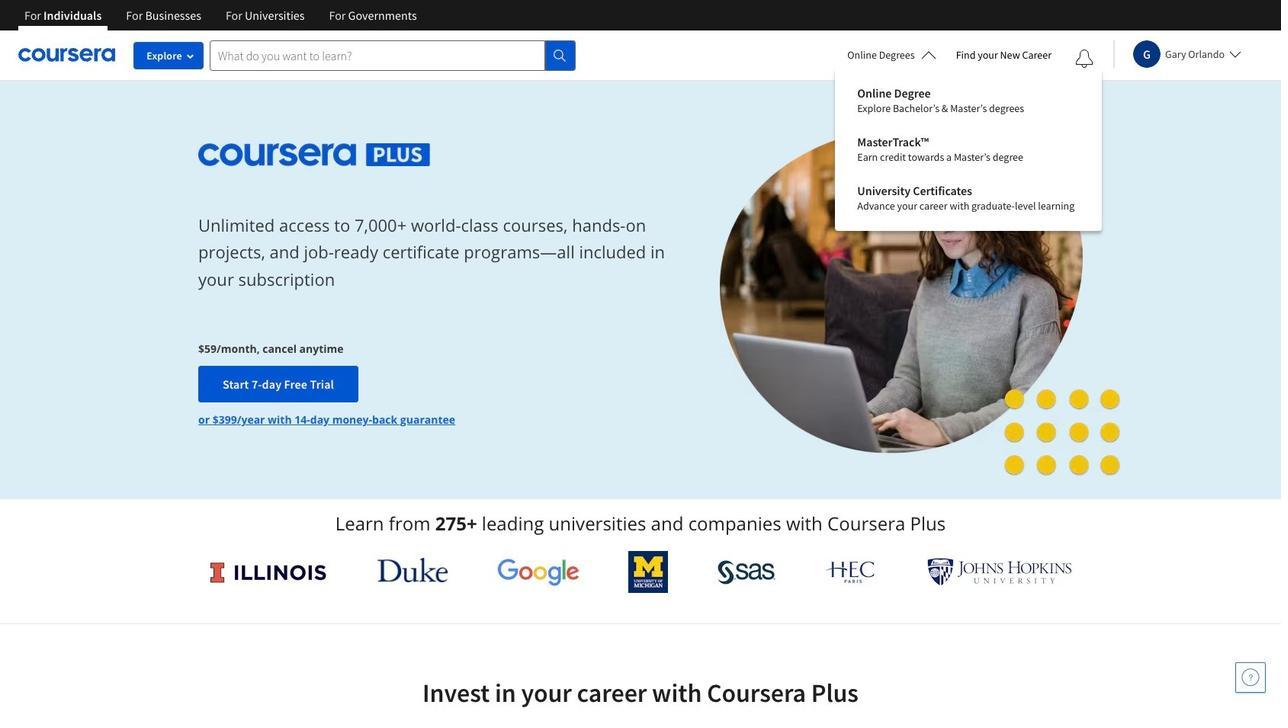 Task type: locate. For each thing, give the bounding box(es) containing it.
menu
[[846, 76, 1093, 223]]

coursera image
[[18, 43, 115, 67]]

hec paris image
[[825, 557, 879, 588]]

johns hopkins university image
[[928, 559, 1073, 587]]

coursera plus image
[[198, 143, 431, 166]]

None search field
[[210, 40, 576, 71]]

university of illinois at urbana-champaign image
[[209, 560, 328, 585]]

university of michigan image
[[629, 552, 669, 594]]



Task type: vqa. For each thing, say whether or not it's contained in the screenshot.
Online at the left
no



Task type: describe. For each thing, give the bounding box(es) containing it.
banner navigation
[[12, 0, 429, 31]]

sas image
[[718, 560, 776, 585]]

duke university image
[[377, 559, 448, 583]]

help center image
[[1242, 669, 1261, 688]]

What do you want to learn? text field
[[210, 40, 546, 71]]

google image
[[497, 559, 580, 587]]



